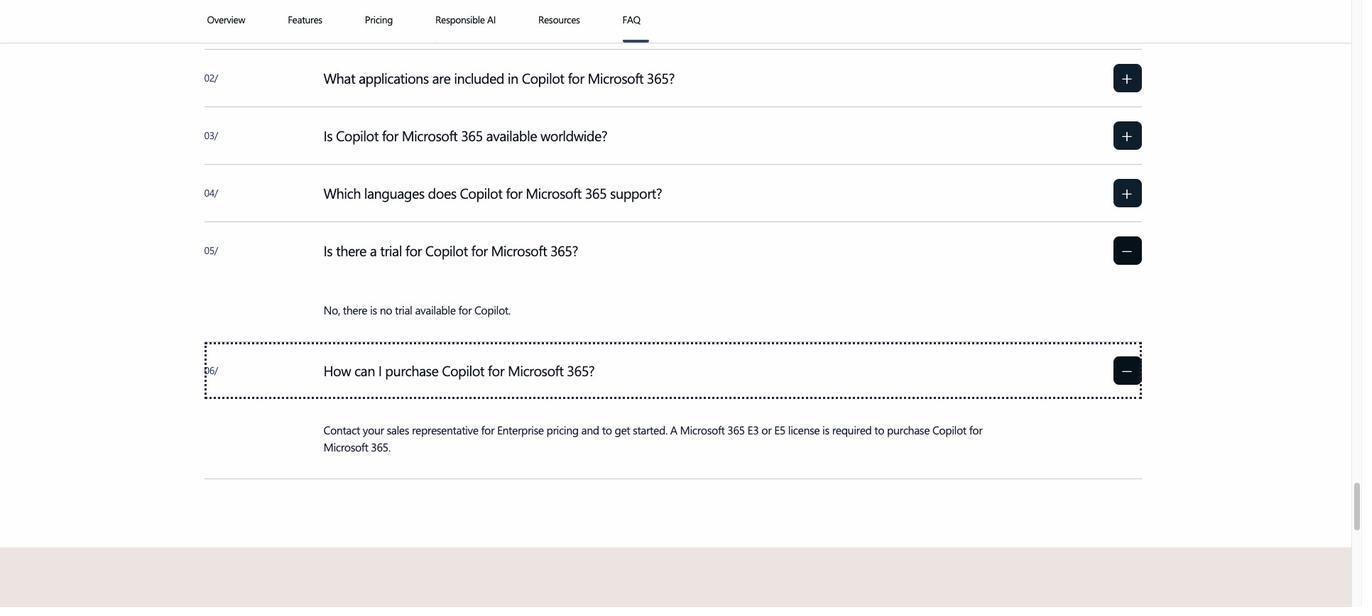 Task type: locate. For each thing, give the bounding box(es) containing it.
a
[[670, 422, 677, 437]]

0 horizontal spatial microsoft
[[323, 439, 368, 454]]

microsoft down contact
[[323, 439, 368, 454]]

to
[[602, 422, 612, 437], [874, 422, 884, 437]]

microsoft
[[680, 422, 725, 437], [323, 439, 368, 454]]

sales
[[387, 422, 409, 437]]

to right required
[[874, 422, 884, 437]]

1 horizontal spatial microsoft
[[680, 422, 725, 437]]

for left copilot.
[[458, 302, 472, 317]]

for
[[458, 302, 472, 317], [481, 422, 494, 437], [969, 422, 982, 437]]

0 horizontal spatial for
[[458, 302, 472, 317]]

available
[[415, 302, 456, 317]]

1 vertical spatial is
[[822, 422, 829, 437]]

to left get
[[602, 422, 612, 437]]

get
[[615, 422, 630, 437]]

copilot.
[[474, 302, 510, 317]]

1 horizontal spatial is
[[822, 422, 829, 437]]

purchase
[[887, 422, 930, 437]]

is right license
[[822, 422, 829, 437]]

trial
[[395, 302, 412, 317]]

is inside contact your sales representative for enterprise pricing and to get started. a microsoft 365 e3 or e5 license is required to purchase copilot for microsoft 365.
[[822, 422, 829, 437]]

for left enterprise
[[481, 422, 494, 437]]

is
[[370, 302, 377, 317], [822, 422, 829, 437]]

0 vertical spatial is
[[370, 302, 377, 317]]

0 horizontal spatial to
[[602, 422, 612, 437]]

1 horizontal spatial to
[[874, 422, 884, 437]]

your
[[363, 422, 384, 437]]

or
[[761, 422, 771, 437]]

for right copilot
[[969, 422, 982, 437]]

is left no
[[370, 302, 377, 317]]

1 vertical spatial microsoft
[[323, 439, 368, 454]]

pricing
[[546, 422, 579, 437]]

faq image
[[622, 40, 649, 43]]

microsoft right a on the left of the page
[[680, 422, 725, 437]]

e3
[[747, 422, 759, 437]]

1 horizontal spatial for
[[481, 422, 494, 437]]

no, there is no trial available for copilot.
[[323, 302, 510, 317]]

contact your sales representative for enterprise pricing and to get started. a microsoft 365 e3 or e5 license is required to purchase copilot for microsoft 365.
[[323, 422, 982, 454]]

no,
[[323, 302, 340, 317]]

representative
[[412, 422, 478, 437]]



Task type: describe. For each thing, give the bounding box(es) containing it.
started.
[[633, 422, 667, 437]]

license
[[788, 422, 820, 437]]

1 to from the left
[[602, 422, 612, 437]]

0 vertical spatial microsoft
[[680, 422, 725, 437]]

2 horizontal spatial for
[[969, 422, 982, 437]]

365.
[[371, 439, 390, 454]]

and
[[581, 422, 599, 437]]

no
[[380, 302, 392, 317]]

required
[[832, 422, 872, 437]]

copilot
[[932, 422, 966, 437]]

enterprise
[[497, 422, 544, 437]]

there
[[343, 302, 367, 317]]

0 horizontal spatial is
[[370, 302, 377, 317]]

2 to from the left
[[874, 422, 884, 437]]

e5
[[774, 422, 785, 437]]

365
[[727, 422, 745, 437]]

contact
[[323, 422, 360, 437]]



Task type: vqa. For each thing, say whether or not it's contained in the screenshot.
second Learn more from the right
no



